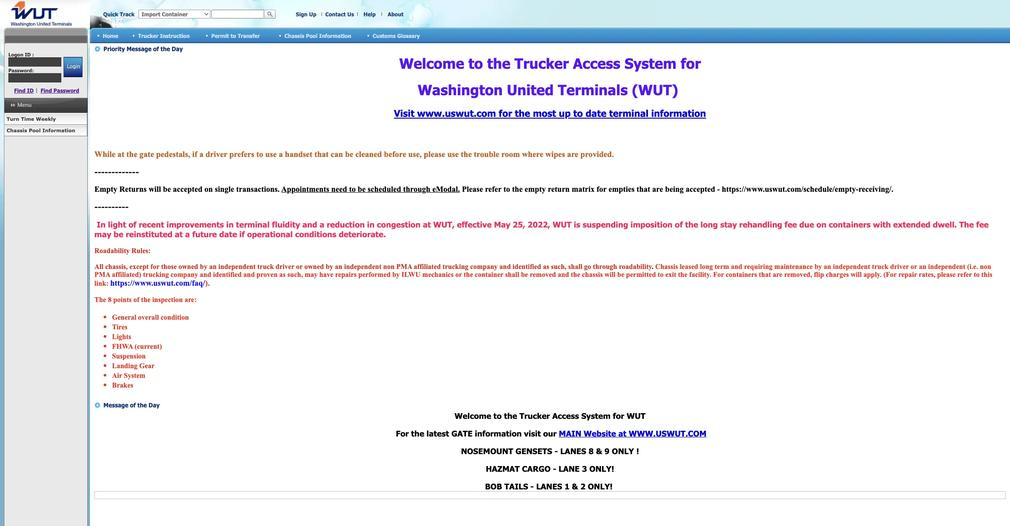 Task type: locate. For each thing, give the bounding box(es) containing it.
id left :
[[25, 52, 31, 57]]

0 vertical spatial chassis
[[285, 32, 304, 39]]

up
[[309, 11, 316, 17]]

chassis pool information
[[285, 32, 351, 39], [7, 127, 75, 133]]

customs glossary
[[373, 32, 420, 39]]

1 vertical spatial chassis
[[7, 127, 27, 133]]

1 horizontal spatial chassis
[[285, 32, 304, 39]]

0 vertical spatial chassis pool information
[[285, 32, 351, 39]]

None text field
[[211, 10, 264, 19]]

logon id :
[[8, 52, 34, 57]]

None password field
[[8, 73, 61, 82]]

password:
[[8, 67, 34, 73]]

find id link
[[14, 87, 34, 94]]

0 vertical spatial id
[[25, 52, 31, 57]]

0 horizontal spatial chassis pool information
[[7, 127, 75, 133]]

to
[[231, 32, 236, 39]]

chassis down 'sign'
[[285, 32, 304, 39]]

chassis down the turn
[[7, 127, 27, 133]]

find for find id
[[14, 87, 26, 94]]

id down password: at the top left of page
[[27, 87, 34, 94]]

1 horizontal spatial chassis pool information
[[285, 32, 351, 39]]

pool down up
[[306, 32, 318, 39]]

0 horizontal spatial find
[[14, 87, 26, 94]]

about link
[[388, 11, 404, 17]]

find down password: at the top left of page
[[14, 87, 26, 94]]

chassis pool information down up
[[285, 32, 351, 39]]

1 horizontal spatial pool
[[306, 32, 318, 39]]

chassis pool information link
[[4, 125, 87, 136]]

1 vertical spatial pool
[[29, 127, 41, 133]]

1 horizontal spatial find
[[41, 87, 52, 94]]

information
[[319, 32, 351, 39], [42, 127, 75, 133]]

home
[[103, 32, 118, 39]]

password
[[54, 87, 79, 94]]

1 find from the left
[[14, 87, 26, 94]]

pool
[[306, 32, 318, 39], [29, 127, 41, 133]]

id for logon
[[25, 52, 31, 57]]

1 vertical spatial id
[[27, 87, 34, 94]]

help
[[364, 11, 376, 17]]

0 vertical spatial pool
[[306, 32, 318, 39]]

sign
[[296, 11, 308, 17]]

id
[[25, 52, 31, 57], [27, 87, 34, 94]]

weekly
[[36, 116, 56, 122]]

1 vertical spatial information
[[42, 127, 75, 133]]

about
[[388, 11, 404, 17]]

find
[[14, 87, 26, 94], [41, 87, 52, 94]]

find id
[[14, 87, 34, 94]]

None text field
[[8, 57, 61, 67]]

pool down turn time weekly
[[29, 127, 41, 133]]

glossary
[[397, 32, 420, 39]]

find for find password
[[41, 87, 52, 94]]

chassis
[[285, 32, 304, 39], [7, 127, 27, 133]]

find left password
[[41, 87, 52, 94]]

2 find from the left
[[41, 87, 52, 94]]

logon
[[8, 52, 23, 57]]

help link
[[364, 11, 376, 17]]

:
[[32, 52, 34, 57]]

0 vertical spatial information
[[319, 32, 351, 39]]

information down weekly
[[42, 127, 75, 133]]

chassis pool information down turn time weekly link
[[7, 127, 75, 133]]

contact us link
[[325, 11, 354, 17]]

0 horizontal spatial chassis
[[7, 127, 27, 133]]

information down the contact
[[319, 32, 351, 39]]

transfer
[[238, 32, 260, 39]]



Task type: describe. For each thing, give the bounding box(es) containing it.
quick track
[[103, 11, 135, 17]]

instruction
[[160, 32, 190, 39]]

0 horizontal spatial information
[[42, 127, 75, 133]]

1 vertical spatial chassis pool information
[[7, 127, 75, 133]]

1 horizontal spatial information
[[319, 32, 351, 39]]

sign up link
[[296, 11, 316, 17]]

turn time weekly
[[7, 116, 56, 122]]

login image
[[63, 57, 82, 77]]

trucker
[[138, 32, 158, 39]]

id for find
[[27, 87, 34, 94]]

trucker instruction
[[138, 32, 190, 39]]

0 horizontal spatial pool
[[29, 127, 41, 133]]

turn
[[7, 116, 19, 122]]

find password link
[[41, 87, 79, 94]]

contact us
[[325, 11, 354, 17]]

track
[[120, 11, 135, 17]]

contact
[[325, 11, 346, 17]]

customs
[[373, 32, 396, 39]]

find password
[[41, 87, 79, 94]]

permit
[[211, 32, 229, 39]]

quick
[[103, 11, 118, 17]]

turn time weekly link
[[4, 113, 87, 125]]

us
[[347, 11, 354, 17]]

time
[[21, 116, 34, 122]]

sign up
[[296, 11, 316, 17]]

permit to transfer
[[211, 32, 260, 39]]



Task type: vqa. For each thing, say whether or not it's contained in the screenshot.
Information to the top
yes



